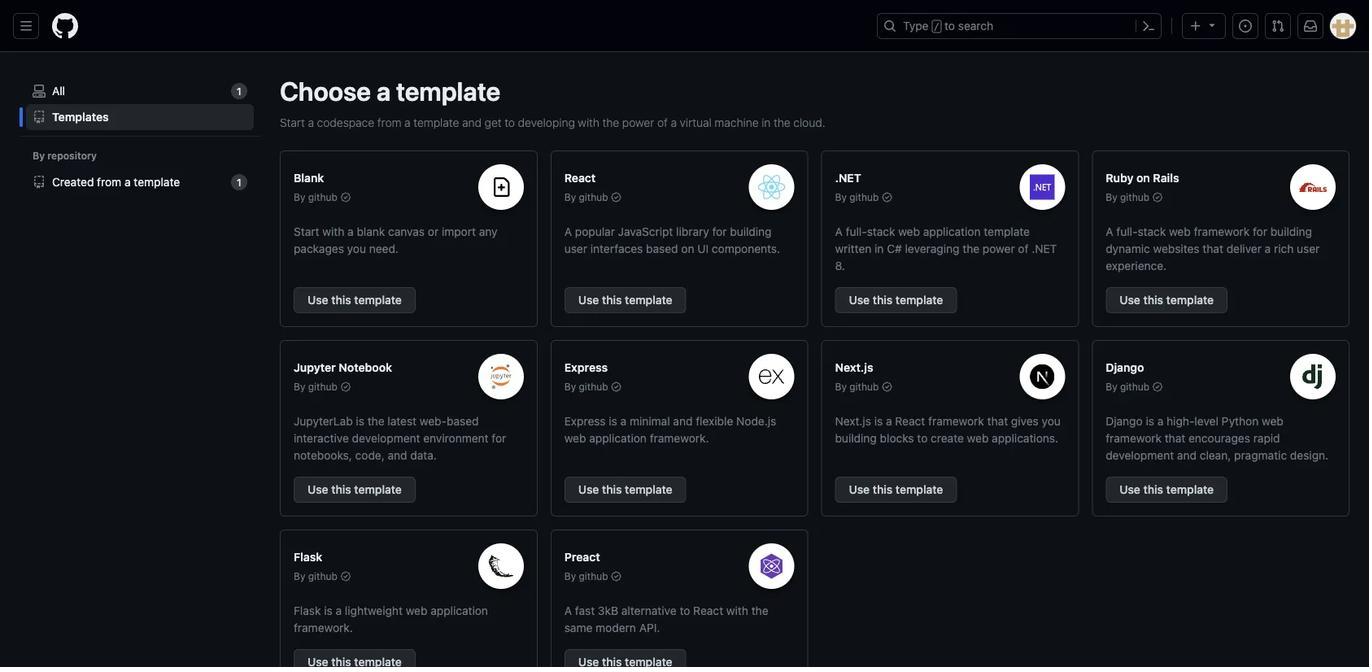 Task type: describe. For each thing, give the bounding box(es) containing it.
c#
[[887, 242, 902, 255]]

building inside a popular javascript library for building user interfaces based on ui components.
[[730, 225, 772, 238]]

jupyter notebook link
[[294, 361, 392, 374]]

github for preact
[[579, 571, 608, 582]]

by repository
[[33, 150, 97, 161]]

use for django is a high-level python web framework that encourages rapid development and clean, pragmatic design.
[[1119, 483, 1140, 496]]

deliver
[[1226, 242, 1262, 255]]

express for express link
[[564, 361, 608, 374]]

notebook
[[339, 361, 392, 374]]

blocks
[[880, 431, 914, 445]]

get
[[484, 116, 502, 129]]

user inside a full-stack web framework for building dynamic websites that deliver a rich user experience.
[[1297, 242, 1320, 255]]

to right the '/'
[[944, 19, 955, 33]]

django link
[[1106, 361, 1144, 374]]

dynamic
[[1106, 242, 1150, 255]]

flask for flask is a lightweight web application framework.
[[294, 604, 321, 617]]

by for jupyterlab is the latest web-based interactive development environment for notebooks, code, and data.
[[294, 381, 305, 392]]

rich
[[1274, 242, 1294, 255]]

1 horizontal spatial from
[[377, 116, 401, 129]]

use for jupyterlab is the latest web-based interactive development environment for notebooks, code, and data.
[[307, 483, 328, 496]]

0 vertical spatial of
[[657, 116, 668, 129]]

a down choose
[[308, 116, 314, 129]]

by github for express
[[564, 381, 608, 392]]

by github for jupyter notebook
[[294, 381, 337, 392]]

template down code,
[[354, 483, 402, 496]]

applications.
[[992, 431, 1058, 445]]

you inside start with a blank canvas or import any packages you need.
[[347, 242, 366, 255]]

ruby on rails link
[[1106, 171, 1179, 185]]

verified image for jupyter notebook
[[341, 382, 350, 392]]

git pull request image
[[1271, 20, 1284, 33]]

issue opened image
[[1239, 20, 1252, 33]]

next.js for next.js is a react framework that gives you building blocks to create web applications.
[[835, 414, 871, 427]]

level
[[1194, 414, 1218, 427]]

use this template for packages
[[307, 293, 402, 307]]

by github for flask
[[294, 571, 337, 582]]

encourages
[[1188, 431, 1250, 445]]

stack for dynamic
[[1138, 225, 1166, 238]]

you inside "next.js is a react framework that gives you building blocks to create web applications."
[[1042, 414, 1061, 427]]

template down choose a template
[[413, 116, 459, 129]]

use this template button for websites
[[1106, 287, 1228, 313]]

a popular javascript library for building user interfaces based on ui components.
[[564, 225, 780, 255]]

a for a fast 3kb alternative to react with the same modern api.
[[564, 604, 572, 617]]

github for express
[[579, 381, 608, 392]]

template down express is a minimal and flexible node.js web application framework.
[[625, 483, 672, 496]]

by for flask is a lightweight web application framework.
[[294, 571, 305, 582]]

template down the templates link
[[134, 175, 180, 189]]

same
[[564, 621, 592, 634]]

to inside a fast 3kb alternative to react with the same modern api.
[[680, 604, 690, 617]]

react inside "next.js is a react framework that gives you building blocks to create web applications."
[[895, 414, 925, 427]]

a inside "next.js is a react framework that gives you building blocks to create web applications."
[[886, 414, 892, 427]]

triangle down image
[[1206, 18, 1219, 31]]

canvas
[[388, 225, 425, 238]]

use this template for building
[[849, 483, 943, 496]]

type
[[903, 19, 929, 33]]

import
[[442, 225, 476, 238]]

github for django
[[1120, 381, 1149, 392]]

ruby on rails
[[1106, 171, 1179, 185]]

template up get
[[396, 76, 500, 107]]

api.
[[639, 621, 660, 634]]

next.js is a react framework that gives you building blocks to create web applications.
[[835, 414, 1061, 445]]

react link
[[564, 171, 596, 185]]

template inside a full-stack web application template written in c# leveraging the power of .net 8.
[[984, 225, 1030, 238]]

by github for ruby on rails
[[1106, 192, 1149, 203]]

flask image
[[488, 554, 513, 579]]

start for start a codespace from a template and get to developing with the power of a virtual machine in the cloud.
[[280, 116, 305, 129]]

and inside express is a minimal and flexible node.js web application framework.
[[673, 414, 693, 427]]

search
[[958, 19, 993, 33]]

by for express is a minimal and flexible node.js web application framework.
[[564, 381, 576, 392]]

full- for a full-stack web application template written in c# leveraging the power of .net 8.
[[846, 225, 867, 238]]

type / to search
[[903, 19, 993, 33]]

1 for created from a template
[[237, 177, 242, 188]]

react image
[[758, 175, 785, 199]]

use for a popular javascript library for building user interfaces based on ui components.
[[578, 293, 599, 307]]

created from a template
[[52, 175, 180, 189]]

this for packages
[[331, 293, 351, 307]]

fast
[[575, 604, 595, 617]]

experience.
[[1106, 259, 1167, 272]]

a right choose
[[376, 76, 391, 107]]

template down need.
[[354, 293, 402, 307]]

express is a minimal and flexible node.js web application framework.
[[564, 414, 776, 445]]

full- for a full-stack web framework for building dynamic websites that deliver a rich user experience.
[[1116, 225, 1138, 238]]

application inside a full-stack web application template written in c# leveraging the power of .net 8.
[[923, 225, 981, 238]]

to right get
[[505, 116, 515, 129]]

a inside django is a high-level python web framework that encourages rapid development and clean, pragmatic design.
[[1157, 414, 1163, 427]]

django is a high-level python web framework that encourages rapid development and clean, pragmatic design.
[[1106, 414, 1328, 462]]

virtual
[[680, 116, 712, 129]]

preact
[[564, 550, 600, 564]]

template down "interfaces"
[[625, 293, 672, 307]]

by github for preact
[[564, 571, 608, 582]]

blank link
[[294, 171, 324, 185]]

development inside the jupyterlab is the latest web-based interactive development environment for notebooks, code, and data.
[[352, 431, 420, 445]]

a full-stack web framework for building dynamic websites that deliver a rich user experience.
[[1106, 225, 1320, 272]]

8.
[[835, 259, 845, 272]]

for inside a popular javascript library for building user interfaces based on ui components.
[[712, 225, 727, 238]]

or
[[428, 225, 439, 238]]

express for express is a minimal and flexible node.js web application framework.
[[564, 414, 606, 427]]

github for ruby on rails
[[1120, 192, 1149, 203]]

choose a template
[[280, 76, 500, 107]]

0 vertical spatial on
[[1136, 171, 1150, 185]]

verified image for ruby on rails
[[1153, 192, 1162, 202]]

application inside express is a minimal and flexible node.js web application framework.
[[589, 431, 647, 445]]

web inside django is a high-level python web framework that encourages rapid development and clean, pragmatic design.
[[1262, 414, 1283, 427]]

templates
[[52, 110, 109, 124]]

that inside django is a high-level python web framework that encourages rapid development and clean, pragmatic design.
[[1165, 431, 1185, 445]]

template down the "clean,"
[[1166, 483, 1214, 496]]

.net image
[[1030, 175, 1055, 200]]

use this template for websites
[[1119, 293, 1214, 307]]

react inside a fast 3kb alternative to react with the same modern api.
[[693, 604, 723, 617]]

the inside a full-stack web application template written in c# leveraging the power of .net 8.
[[963, 242, 980, 255]]

packages
[[294, 242, 344, 255]]

flask for flask link
[[294, 550, 322, 564]]

choose
[[280, 76, 371, 107]]

github for jupyter notebook
[[308, 381, 337, 392]]

use this template for application
[[578, 483, 672, 496]]

is for django
[[1146, 414, 1154, 427]]

this for environment
[[331, 483, 351, 496]]

framework. inside flask is a lightweight web application framework.
[[294, 621, 353, 634]]

by left repository
[[33, 150, 45, 161]]

javascript
[[618, 225, 673, 238]]

clean,
[[1200, 448, 1231, 462]]

and left get
[[462, 116, 482, 129]]

node.js
[[736, 414, 776, 427]]

data.
[[410, 448, 437, 462]]

code,
[[355, 448, 385, 462]]

components.
[[712, 242, 780, 255]]

popular
[[575, 225, 615, 238]]

3kb
[[598, 604, 618, 617]]

/
[[934, 21, 939, 33]]

web inside a full-stack web application template written in c# leveraging the power of .net 8.
[[898, 225, 920, 238]]

verified image for flask
[[341, 571, 350, 581]]

written
[[835, 242, 871, 255]]

a full-stack web application template written in c# leveraging the power of .net 8.
[[835, 225, 1057, 272]]

django for django is a high-level python web framework that encourages rapid development and clean, pragmatic design.
[[1106, 414, 1143, 427]]

a inside flask is a lightweight web application framework.
[[336, 604, 342, 617]]

verified image for blank
[[341, 192, 350, 202]]

codespaces image
[[33, 85, 46, 98]]

based inside a popular javascript library for building user interfaces based on ui components.
[[646, 242, 678, 255]]

a for a full-stack web application template written in c# leveraging the power of .net 8.
[[835, 225, 843, 238]]

by for a full-stack web framework for building dynamic websites that deliver a rich user experience.
[[1106, 192, 1117, 203]]

web inside "next.js is a react framework that gives you building blocks to create web applications."
[[967, 431, 989, 445]]

development inside django is a high-level python web framework that encourages rapid development and clean, pragmatic design.
[[1106, 448, 1174, 462]]

need.
[[369, 242, 399, 255]]

a for a popular javascript library for building user interfaces based on ui components.
[[564, 225, 572, 238]]

by for a full-stack web application template written in c# leveraging the power of .net 8.
[[835, 192, 847, 203]]

use this template button for application
[[564, 477, 686, 503]]

this for based
[[602, 293, 622, 307]]

the inside a fast 3kb alternative to react with the same modern api.
[[751, 604, 768, 617]]

preact link
[[564, 550, 600, 564]]

alternative
[[621, 604, 677, 617]]

jupyter notebook
[[294, 361, 392, 374]]

for inside the jupyterlab is the latest web-based interactive development environment for notebooks, code, and data.
[[492, 431, 506, 445]]

websites
[[1153, 242, 1200, 255]]

plus image
[[1189, 20, 1202, 33]]

a for a full-stack web framework for building dynamic websites that deliver a rich user experience.
[[1106, 225, 1113, 238]]

start a codespace from a template and get to developing with the power of a virtual machine in the cloud.
[[280, 116, 825, 129]]

ruby
[[1106, 171, 1133, 185]]

template down leveraging
[[896, 293, 943, 307]]

python
[[1222, 414, 1259, 427]]

notebooks,
[[294, 448, 352, 462]]

web inside flask is a lightweight web application framework.
[[406, 604, 427, 617]]

template down websites
[[1166, 293, 1214, 307]]

interactive
[[294, 431, 349, 445]]

0 horizontal spatial .net
[[835, 171, 861, 185]]

the right developing at the top left of page
[[602, 116, 619, 129]]

flask link
[[294, 550, 322, 564]]

.net inside a full-stack web application template written in c# leveraging the power of .net 8.
[[1032, 242, 1057, 255]]

flask is a lightweight web application framework.
[[294, 604, 488, 634]]

a left virtual
[[671, 116, 677, 129]]

use for a full-stack web application template written in c# leveraging the power of .net 8.
[[849, 293, 870, 307]]

rapid
[[1253, 431, 1280, 445]]



Task type: vqa. For each thing, say whether or not it's contained in the screenshot.


Task type: locate. For each thing, give the bounding box(es) containing it.
0 vertical spatial with
[[578, 116, 599, 129]]

by down django link
[[1106, 381, 1117, 392]]

1 vertical spatial you
[[1042, 414, 1061, 427]]

verified image down rails
[[1153, 192, 1162, 202]]

1 horizontal spatial power
[[983, 242, 1015, 255]]

by github for .net
[[835, 192, 879, 203]]

is for express
[[609, 414, 617, 427]]

lightweight
[[345, 604, 403, 617]]

0 horizontal spatial framework
[[928, 414, 984, 427]]

0 horizontal spatial based
[[447, 414, 479, 427]]

github down blank
[[308, 192, 337, 203]]

use this template button for environment
[[294, 477, 416, 503]]

github for flask
[[308, 571, 337, 582]]

and inside the jupyterlab is the latest web-based interactive development environment for notebooks, code, and data.
[[388, 448, 407, 462]]

a down choose a template
[[404, 116, 411, 129]]

jupyter notebook image
[[490, 364, 512, 389]]

0 horizontal spatial you
[[347, 242, 366, 255]]

web inside express is a minimal and flexible node.js web application framework.
[[564, 431, 586, 445]]

blank
[[294, 171, 324, 185]]

verified image up "3kb"
[[611, 571, 621, 581]]

is inside "next.js is a react framework that gives you building blocks to create web applications."
[[874, 414, 883, 427]]

0 vertical spatial in
[[762, 116, 771, 129]]

1 vertical spatial repo template image
[[33, 176, 46, 189]]

building inside "next.js is a react framework that gives you building blocks to create web applications."
[[835, 431, 877, 445]]

1 vertical spatial on
[[681, 242, 694, 255]]

notifications image
[[1304, 20, 1317, 33]]

that inside a full-stack web framework for building dynamic websites that deliver a rich user experience.
[[1203, 242, 1223, 255]]

0 horizontal spatial building
[[730, 225, 772, 238]]

1 horizontal spatial building
[[835, 431, 877, 445]]

command palette image
[[1142, 20, 1155, 33]]

0 horizontal spatial react
[[564, 171, 596, 185]]

use this template down the "clean,"
[[1119, 483, 1214, 496]]

web up c#
[[898, 225, 920, 238]]

user right rich
[[1297, 242, 1320, 255]]

use this template for c#
[[849, 293, 943, 307]]

web up "rapid"
[[1262, 414, 1283, 427]]

framework. down minimal
[[650, 431, 709, 445]]

leveraging
[[905, 242, 959, 255]]

2 horizontal spatial building
[[1270, 225, 1312, 238]]

use this template for that
[[1119, 483, 1214, 496]]

github for blank
[[308, 192, 337, 203]]

by github
[[294, 192, 337, 203], [564, 192, 608, 203], [835, 192, 879, 203], [1106, 192, 1149, 203], [294, 381, 337, 392], [564, 381, 608, 392], [835, 381, 879, 392], [1106, 381, 1149, 392], [294, 571, 337, 582], [564, 571, 608, 582]]

latest
[[387, 414, 417, 427]]

framework.
[[650, 431, 709, 445], [294, 621, 353, 634]]

0 vertical spatial django
[[1106, 361, 1144, 374]]

use this template button down need.
[[294, 287, 416, 313]]

the inside the jupyterlab is the latest web-based interactive development environment for notebooks, code, and data.
[[367, 414, 384, 427]]

2 express from the top
[[564, 414, 606, 427]]

this for that
[[1143, 483, 1163, 496]]

a right created
[[124, 175, 131, 189]]

0 vertical spatial power
[[622, 116, 654, 129]]

ui
[[697, 242, 709, 255]]

1 horizontal spatial react
[[693, 604, 723, 617]]

1 vertical spatial in
[[875, 242, 884, 255]]

1 horizontal spatial framework
[[1106, 431, 1162, 445]]

1 vertical spatial based
[[447, 414, 479, 427]]

1 vertical spatial from
[[97, 175, 121, 189]]

repo template image for created from a template
[[33, 176, 46, 189]]

2 full- from the left
[[1116, 225, 1138, 238]]

0 horizontal spatial of
[[657, 116, 668, 129]]

the left cloud.
[[774, 116, 790, 129]]

0 horizontal spatial from
[[97, 175, 121, 189]]

1 horizontal spatial stack
[[1138, 225, 1166, 238]]

1 1 from the top
[[237, 85, 242, 97]]

a fast 3kb alternative to react with the same modern api.
[[564, 604, 768, 634]]

1 horizontal spatial development
[[1106, 448, 1174, 462]]

repo template image inside the templates link
[[33, 111, 46, 124]]

development down the high-
[[1106, 448, 1174, 462]]

1 vertical spatial with
[[322, 225, 344, 238]]

that inside "next.js is a react framework that gives you building blocks to create web applications."
[[987, 414, 1008, 427]]

0 vertical spatial framework
[[1194, 225, 1250, 238]]

flexible
[[696, 414, 733, 427]]

2 horizontal spatial for
[[1253, 225, 1267, 238]]

is up blocks at the right bottom
[[874, 414, 883, 427]]

verified image for django
[[1153, 382, 1162, 392]]

0 horizontal spatial on
[[681, 242, 694, 255]]

2 user from the left
[[1297, 242, 1320, 255]]

this
[[331, 293, 351, 307], [602, 293, 622, 307], [873, 293, 893, 307], [1143, 293, 1163, 307], [331, 483, 351, 496], [602, 483, 622, 496], [873, 483, 893, 496], [1143, 483, 1163, 496]]

user inside a popular javascript library for building user interfaces based on ui components.
[[564, 242, 587, 255]]

1 horizontal spatial full-
[[1116, 225, 1138, 238]]

from
[[377, 116, 401, 129], [97, 175, 121, 189]]

0 horizontal spatial power
[[622, 116, 654, 129]]

and
[[462, 116, 482, 129], [673, 414, 693, 427], [388, 448, 407, 462], [1177, 448, 1197, 462]]

django for django link
[[1106, 361, 1144, 374]]

1
[[237, 85, 242, 97], [237, 177, 242, 188]]

building up components.
[[730, 225, 772, 238]]

1 vertical spatial start
[[294, 225, 319, 238]]

verified image for preact
[[611, 571, 621, 581]]

this for c#
[[873, 293, 893, 307]]

to
[[944, 19, 955, 33], [505, 116, 515, 129], [917, 431, 928, 445], [680, 604, 690, 617]]

of
[[657, 116, 668, 129], [1018, 242, 1029, 255]]

template down blocks at the right bottom
[[896, 483, 943, 496]]

use this template button for building
[[835, 477, 957, 503]]

0 horizontal spatial development
[[352, 431, 420, 445]]

1 horizontal spatial .net
[[1032, 242, 1057, 255]]

from down choose a template
[[377, 116, 401, 129]]

1 express from the top
[[564, 361, 608, 374]]

use this template button for packages
[[294, 287, 416, 313]]

verified image
[[882, 192, 892, 202], [1153, 192, 1162, 202], [1153, 382, 1162, 392]]

repo template image
[[33, 111, 46, 124], [33, 176, 46, 189]]

building inside a full-stack web framework for building dynamic websites that deliver a rich user experience.
[[1270, 225, 1312, 238]]

1 django from the top
[[1106, 361, 1144, 374]]

by github for react
[[564, 192, 608, 203]]

from right created
[[97, 175, 121, 189]]

cloud.
[[793, 116, 825, 129]]

django inside django is a high-level python web framework that encourages rapid development and clean, pragmatic design.
[[1106, 414, 1143, 427]]

for inside a full-stack web framework for building dynamic websites that deliver a rich user experience.
[[1253, 225, 1267, 238]]

next.js inside "next.js is a react framework that gives you building blocks to create web applications."
[[835, 414, 871, 427]]

2 vertical spatial framework
[[1106, 431, 1162, 445]]

with inside a fast 3kb alternative to react with the same modern api.
[[726, 604, 748, 617]]

framework
[[1194, 225, 1250, 238], [928, 414, 984, 427], [1106, 431, 1162, 445]]

framework. inside express is a minimal and flexible node.js web application framework.
[[650, 431, 709, 445]]

2 horizontal spatial application
[[923, 225, 981, 238]]

use this template down need.
[[307, 293, 402, 307]]

by down .net link
[[835, 192, 847, 203]]

repo template image for templates
[[33, 111, 46, 124]]

github down .net link
[[849, 192, 879, 203]]

by
[[33, 150, 45, 161], [294, 192, 305, 203], [564, 192, 576, 203], [835, 192, 847, 203], [1106, 192, 1117, 203], [294, 381, 305, 392], [564, 381, 576, 392], [835, 381, 847, 392], [1106, 381, 1117, 392], [294, 571, 305, 582], [564, 571, 576, 582]]

0 horizontal spatial stack
[[867, 225, 895, 238]]

0 horizontal spatial application
[[431, 604, 488, 617]]

verified image for next.js
[[882, 382, 892, 392]]

use for express is a minimal and flexible node.js web application framework.
[[578, 483, 599, 496]]

modern
[[596, 621, 636, 634]]

0 vertical spatial you
[[347, 242, 366, 255]]

on
[[1136, 171, 1150, 185], [681, 242, 694, 255]]

based down javascript
[[646, 242, 678, 255]]

1 horizontal spatial based
[[646, 242, 678, 255]]

verified image up lightweight
[[341, 571, 350, 581]]

by down preact
[[564, 571, 576, 582]]

1 horizontal spatial in
[[875, 242, 884, 255]]

use this template button down experience.
[[1106, 287, 1228, 313]]

file added image
[[491, 177, 511, 197]]

rails
[[1153, 171, 1179, 185]]

by for next.js is a react framework that gives you building blocks to create web applications.
[[835, 381, 847, 392]]

1 vertical spatial power
[[983, 242, 1015, 255]]

by for start with a blank canvas or import any packages you need.
[[294, 192, 305, 203]]

start inside start with a blank canvas or import any packages you need.
[[294, 225, 319, 238]]

use for a full-stack web framework for building dynamic websites that deliver a rich user experience.
[[1119, 293, 1140, 307]]

1 for all
[[237, 85, 242, 97]]

high-
[[1167, 414, 1194, 427]]

a left the blank in the top of the page
[[347, 225, 354, 238]]

a inside a full-stack web framework for building dynamic websites that deliver a rich user experience.
[[1265, 242, 1271, 255]]

by github down next.js link
[[835, 381, 879, 392]]

0 vertical spatial based
[[646, 242, 678, 255]]

1 full- from the left
[[846, 225, 867, 238]]

is for flask
[[324, 604, 332, 617]]

verified image up popular
[[611, 192, 621, 202]]

a inside a fast 3kb alternative to react with the same modern api.
[[564, 604, 572, 617]]

0 vertical spatial from
[[377, 116, 401, 129]]

is inside django is a high-level python web framework that encourages rapid development and clean, pragmatic design.
[[1146, 414, 1154, 427]]

flask
[[294, 550, 322, 564], [294, 604, 321, 617]]

2 vertical spatial that
[[1165, 431, 1185, 445]]

to right alternative
[[680, 604, 690, 617]]

is inside the jupyterlab is the latest web-based interactive development environment for notebooks, code, and data.
[[356, 414, 364, 427]]

that down the high-
[[1165, 431, 1185, 445]]

0 horizontal spatial framework.
[[294, 621, 353, 634]]

0 vertical spatial react
[[564, 171, 596, 185]]

1 vertical spatial that
[[987, 414, 1008, 427]]

django
[[1106, 361, 1144, 374], [1106, 414, 1143, 427]]

github for react
[[579, 192, 608, 203]]

developing
[[518, 116, 575, 129]]

full- inside a full-stack web framework for building dynamic websites that deliver a rich user experience.
[[1116, 225, 1138, 238]]

web-
[[420, 414, 447, 427]]

0 vertical spatial flask
[[294, 550, 322, 564]]

codespace
[[317, 116, 374, 129]]

django image
[[1300, 364, 1325, 389]]

is left minimal
[[609, 414, 617, 427]]

0 vertical spatial next.js
[[835, 361, 873, 374]]

1 repo template image from the top
[[33, 111, 46, 124]]

by for a fast 3kb alternative to react with the same modern api.
[[564, 571, 576, 582]]

any
[[479, 225, 498, 238]]

start down choose
[[280, 116, 305, 129]]

0 vertical spatial .net
[[835, 171, 861, 185]]

repository
[[47, 150, 97, 161]]

a inside a full-stack web application template written in c# leveraging the power of .net 8.
[[835, 225, 843, 238]]

and left data.
[[388, 448, 407, 462]]

is for jupyterlab
[[356, 414, 364, 427]]

0 horizontal spatial full-
[[846, 225, 867, 238]]

1 horizontal spatial for
[[712, 225, 727, 238]]

a inside start with a blank canvas or import any packages you need.
[[347, 225, 354, 238]]

2 horizontal spatial framework
[[1194, 225, 1250, 238]]

github for .net
[[849, 192, 879, 203]]

verified image for react
[[611, 192, 621, 202]]

1 vertical spatial django
[[1106, 414, 1143, 427]]

start for start with a blank canvas or import any packages you need.
[[294, 225, 319, 238]]

all
[[52, 84, 65, 98]]

by for a popular javascript library for building user interfaces based on ui components.
[[564, 192, 576, 203]]

2 vertical spatial application
[[431, 604, 488, 617]]

on left "ui"
[[681, 242, 694, 255]]

express image
[[759, 364, 784, 389]]

1 vertical spatial framework.
[[294, 621, 353, 634]]

environment
[[423, 431, 489, 445]]

by github down preact link
[[564, 571, 608, 582]]

in inside a full-stack web application template written in c# leveraging the power of .net 8.
[[875, 242, 884, 255]]

.net
[[835, 171, 861, 185], [1032, 242, 1057, 255]]

based inside the jupyterlab is the latest web-based interactive development environment for notebooks, code, and data.
[[447, 414, 479, 427]]

verified image down the jupyter notebook 'link'
[[341, 382, 350, 392]]

1 horizontal spatial that
[[1165, 431, 1185, 445]]

1 vertical spatial express
[[564, 414, 606, 427]]

power left virtual
[[622, 116, 654, 129]]

use this template button for c#
[[835, 287, 957, 313]]

by github down jupyter
[[294, 381, 337, 392]]

by github for django
[[1106, 381, 1149, 392]]

2 horizontal spatial with
[[726, 604, 748, 617]]

full- up dynamic in the right of the page
[[1116, 225, 1138, 238]]

2 stack from the left
[[1138, 225, 1166, 238]]

framework down django link
[[1106, 431, 1162, 445]]

2 horizontal spatial that
[[1203, 242, 1223, 255]]

jupyter
[[294, 361, 336, 374]]

application inside flask is a lightweight web application framework.
[[431, 604, 488, 617]]

verified image for .net
[[882, 192, 892, 202]]

this for websites
[[1143, 293, 1163, 307]]

verified image
[[341, 192, 350, 202], [611, 192, 621, 202], [341, 382, 350, 392], [611, 382, 621, 392], [882, 382, 892, 392], [341, 571, 350, 581], [611, 571, 621, 581]]

templates link
[[26, 104, 254, 130]]

a
[[564, 225, 572, 238], [835, 225, 843, 238], [1106, 225, 1113, 238], [564, 604, 572, 617]]

0 horizontal spatial user
[[564, 242, 587, 255]]

next.js image
[[1030, 364, 1055, 389]]

by github for next.js
[[835, 381, 879, 392]]

web up websites
[[1169, 225, 1191, 238]]

1 horizontal spatial framework.
[[650, 431, 709, 445]]

for up deliver
[[1253, 225, 1267, 238]]

framework. down lightweight
[[294, 621, 353, 634]]

by github down react link
[[564, 192, 608, 203]]

a inside a popular javascript library for building user interfaces based on ui components.
[[564, 225, 572, 238]]

building
[[730, 225, 772, 238], [1270, 225, 1312, 238], [835, 431, 877, 445]]

flask inside flask is a lightweight web application framework.
[[294, 604, 321, 617]]

a inside express is a minimal and flexible node.js web application framework.
[[620, 414, 627, 427]]

in right machine
[[762, 116, 771, 129]]

building up rich
[[1270, 225, 1312, 238]]

0 vertical spatial development
[[352, 431, 420, 445]]

1 horizontal spatial on
[[1136, 171, 1150, 185]]

1 vertical spatial of
[[1018, 242, 1029, 255]]

use this template down minimal
[[578, 483, 672, 496]]

use this template for environment
[[307, 483, 402, 496]]

1 horizontal spatial user
[[1297, 242, 1320, 255]]

0 vertical spatial start
[[280, 116, 305, 129]]

use for next.js is a react framework that gives you building blocks to create web applications.
[[849, 483, 870, 496]]

framework up deliver
[[1194, 225, 1250, 238]]

verified image up django is a high-level python web framework that encourages rapid development and clean, pragmatic design.
[[1153, 382, 1162, 392]]

is left the high-
[[1146, 414, 1154, 427]]

next.js
[[835, 361, 873, 374], [835, 414, 871, 427]]

2 next.js from the top
[[835, 414, 871, 427]]

for right environment
[[492, 431, 506, 445]]

1 vertical spatial next.js
[[835, 414, 871, 427]]

stack
[[867, 225, 895, 238], [1138, 225, 1166, 238]]

a up blocks at the right bottom
[[886, 414, 892, 427]]

created
[[52, 175, 94, 189]]

github down flask link
[[308, 571, 337, 582]]

0 vertical spatial application
[[923, 225, 981, 238]]

this for building
[[873, 483, 893, 496]]

1 stack from the left
[[867, 225, 895, 238]]

github for next.js
[[849, 381, 879, 392]]

stack inside a full-stack web framework for building dynamic websites that deliver a rich user experience.
[[1138, 225, 1166, 238]]

verified image up blocks at the right bottom
[[882, 382, 892, 392]]

is inside flask is a lightweight web application framework.
[[324, 604, 332, 617]]

by down express link
[[564, 381, 576, 392]]

library
[[676, 225, 709, 238]]

use this template down blocks at the right bottom
[[849, 483, 943, 496]]

to inside "next.js is a react framework that gives you building blocks to create web applications."
[[917, 431, 928, 445]]

use this template button for based
[[564, 287, 686, 313]]

and left flexible at right bottom
[[673, 414, 693, 427]]

1 vertical spatial .net
[[1032, 242, 1057, 255]]

use this template button down "interfaces"
[[564, 287, 686, 313]]

by for django is a high-level python web framework that encourages rapid development and clean, pragmatic design.
[[1106, 381, 1117, 392]]

by down flask link
[[294, 571, 305, 582]]

1 next.js from the top
[[835, 361, 873, 374]]

express
[[564, 361, 608, 374], [564, 414, 606, 427]]

design.
[[1290, 448, 1328, 462]]

on left rails
[[1136, 171, 1150, 185]]

full- up written
[[846, 225, 867, 238]]

power inside a full-stack web application template written in c# leveraging the power of .net 8.
[[983, 242, 1015, 255]]

you
[[347, 242, 366, 255], [1042, 414, 1061, 427]]

0 vertical spatial 1
[[237, 85, 242, 97]]

0 horizontal spatial that
[[987, 414, 1008, 427]]

template down .net icon
[[984, 225, 1030, 238]]

and inside django is a high-level python web framework that encourages rapid development and clean, pragmatic design.
[[1177, 448, 1197, 462]]

with inside start with a blank canvas or import any packages you need.
[[322, 225, 344, 238]]

is inside express is a minimal and flexible node.js web application framework.
[[609, 414, 617, 427]]

stack inside a full-stack web application template written in c# leveraging the power of .net 8.
[[867, 225, 895, 238]]

framework inside "next.js is a react framework that gives you building blocks to create web applications."
[[928, 414, 984, 427]]

stack for in
[[867, 225, 895, 238]]

1 user from the left
[[564, 242, 587, 255]]

2 1 from the top
[[237, 177, 242, 188]]

express link
[[564, 361, 608, 374]]

2 repo template image from the top
[[33, 176, 46, 189]]

by github for blank
[[294, 192, 337, 203]]

0 vertical spatial express
[[564, 361, 608, 374]]

2 vertical spatial react
[[693, 604, 723, 617]]

start
[[280, 116, 305, 129], [294, 225, 319, 238]]

framework for to
[[928, 414, 984, 427]]

and left the "clean,"
[[1177, 448, 1197, 462]]

blank
[[357, 225, 385, 238]]

1 vertical spatial 1
[[237, 177, 242, 188]]

by github down ruby
[[1106, 192, 1149, 203]]

jupyterlab
[[294, 414, 353, 427]]

0 vertical spatial framework.
[[650, 431, 709, 445]]

use this template button down c#
[[835, 287, 957, 313]]

by down react link
[[564, 192, 576, 203]]

2 vertical spatial with
[[726, 604, 748, 617]]

create
[[931, 431, 964, 445]]

.net link
[[835, 171, 861, 185]]

based
[[646, 242, 678, 255], [447, 414, 479, 427]]

full- inside a full-stack web application template written in c# leveraging the power of .net 8.
[[846, 225, 867, 238]]

repo template image left created
[[33, 176, 46, 189]]

jupyterlab is the latest web-based interactive development environment for notebooks, code, and data.
[[294, 414, 506, 462]]

a inside a full-stack web framework for building dynamic websites that deliver a rich user experience.
[[1106, 225, 1113, 238]]

1 horizontal spatial of
[[1018, 242, 1029, 255]]

interfaces
[[590, 242, 643, 255]]

ruby on rails image
[[1299, 182, 1327, 192]]

on inside a popular javascript library for building user interfaces based on ui components.
[[681, 242, 694, 255]]

preact image
[[759, 554, 784, 579]]

0 horizontal spatial with
[[322, 225, 344, 238]]

framework inside a full-stack web framework for building dynamic websites that deliver a rich user experience.
[[1194, 225, 1250, 238]]

1 horizontal spatial application
[[589, 431, 647, 445]]

web inside a full-stack web framework for building dynamic websites that deliver a rich user experience.
[[1169, 225, 1191, 238]]

.net down .net icon
[[1032, 242, 1057, 255]]

framework for deliver
[[1194, 225, 1250, 238]]

the
[[602, 116, 619, 129], [774, 116, 790, 129], [963, 242, 980, 255], [367, 414, 384, 427], [751, 604, 768, 617]]

framework inside django is a high-level python web framework that encourages rapid development and clean, pragmatic design.
[[1106, 431, 1162, 445]]

1 horizontal spatial with
[[578, 116, 599, 129]]

a left the high-
[[1157, 414, 1163, 427]]

gives
[[1011, 414, 1039, 427]]

by github down flask link
[[294, 571, 337, 582]]

user
[[564, 242, 587, 255], [1297, 242, 1320, 255]]

github down ruby on rails
[[1120, 192, 1149, 203]]

react right alternative
[[693, 604, 723, 617]]

minimal
[[630, 414, 670, 427]]

0 horizontal spatial for
[[492, 431, 506, 445]]

github down jupyter
[[308, 381, 337, 392]]

is for next.js
[[874, 414, 883, 427]]

homepage image
[[52, 13, 78, 39]]

this for application
[[602, 483, 622, 496]]

building left blocks at the right bottom
[[835, 431, 877, 445]]

express inside express is a minimal and flexible node.js web application framework.
[[564, 414, 606, 427]]

by down jupyter
[[294, 381, 305, 392]]

1 flask from the top
[[294, 550, 322, 564]]

react up popular
[[564, 171, 596, 185]]

1 vertical spatial flask
[[294, 604, 321, 617]]

machine
[[714, 116, 759, 129]]

pragmatic
[[1234, 448, 1287, 462]]

for
[[712, 225, 727, 238], [1253, 225, 1267, 238], [492, 431, 506, 445]]

is up code,
[[356, 414, 364, 427]]

use this template down experience.
[[1119, 293, 1214, 307]]

use this template down c#
[[849, 293, 943, 307]]

2 django from the top
[[1106, 414, 1143, 427]]

of inside a full-stack web application template written in c# leveraging the power of .net 8.
[[1018, 242, 1029, 255]]

2 horizontal spatial react
[[895, 414, 925, 427]]

use this template down code,
[[307, 483, 402, 496]]

start with a blank canvas or import any packages you need.
[[294, 225, 498, 255]]

1 horizontal spatial you
[[1042, 414, 1061, 427]]

verified image for express
[[611, 382, 621, 392]]

by down blank
[[294, 192, 305, 203]]

use this template for based
[[578, 293, 672, 307]]

verified image up packages in the top of the page
[[341, 192, 350, 202]]

use this template
[[307, 293, 402, 307], [578, 293, 672, 307], [849, 293, 943, 307], [1119, 293, 1214, 307], [307, 483, 402, 496], [578, 483, 672, 496], [849, 483, 943, 496], [1119, 483, 1214, 496]]

github down next.js link
[[849, 381, 879, 392]]

0 vertical spatial that
[[1203, 242, 1223, 255]]

web down express link
[[564, 431, 586, 445]]

use this template button for that
[[1106, 477, 1228, 503]]

2 flask from the top
[[294, 604, 321, 617]]

repo template image down 'codespaces' image
[[33, 111, 46, 124]]

1 vertical spatial development
[[1106, 448, 1174, 462]]

next.js link
[[835, 361, 873, 374]]

use this template button down blocks at the right bottom
[[835, 477, 957, 503]]

1 vertical spatial application
[[589, 431, 647, 445]]

1 vertical spatial framework
[[928, 414, 984, 427]]

0 vertical spatial repo template image
[[33, 111, 46, 124]]

1 vertical spatial react
[[895, 414, 925, 427]]

web right 'create'
[[967, 431, 989, 445]]

next.js for next.js link
[[835, 361, 873, 374]]

use for start with a blank canvas or import any packages you need.
[[307, 293, 328, 307]]

0 horizontal spatial in
[[762, 116, 771, 129]]



